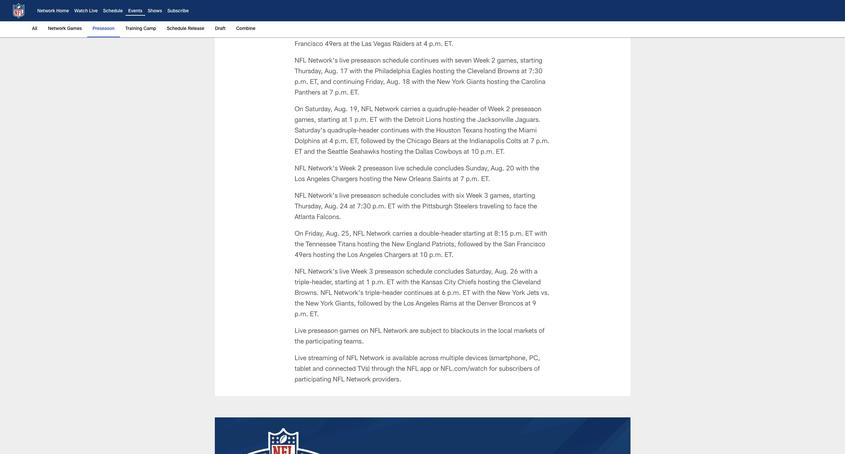 Task type: vqa. For each thing, say whether or not it's contained in the screenshot.
"Seven"
yes



Task type: describe. For each thing, give the bounding box(es) containing it.
header inside 'nfl network's live week 3 preseason schedule concludes saturday, aug. 26 with a triple-header, starting at 1 p.m. et with the kansas city chiefs hosting the cleveland browns. nfl network's triple-header continues at 6 p.m. et with the new york jets vs. the new york giants, followed by the los angeles rams at the denver broncos at 9 p.m. et.'
[[383, 291, 403, 297]]

angeles inside 'on friday, aug. 25, nfl network carries a double-header starting at 8:15 p.m. et with the tennessee titans hosting the new england patriots, followed by the san francisco 49ers hosting the los angeles chargers at 10 p.m. et.'
[[360, 253, 383, 259]]

9
[[533, 301, 537, 308]]

watch live
[[74, 9, 98, 14]]

see the full 2023 nfl preseason schedule. image
[[215, 418, 352, 455]]

combine
[[236, 27, 256, 31]]

devices
[[466, 356, 488, 363]]

seven
[[455, 58, 472, 65]]

hosting down "tennessee"
[[313, 253, 335, 259]]

francisco inside 'on friday, aug. 25, nfl network carries a double-header starting at 8:15 p.m. et with the tennessee titans hosting the new england patriots, followed by the san francisco 49ers hosting the los angeles chargers at 10 p.m. et.'
[[517, 242, 546, 249]]

pittsburgh
[[423, 204, 453, 211]]

banner containing network home
[[0, 0, 846, 37]]

0 horizontal spatial york
[[321, 301, 334, 308]]

eagles
[[412, 69, 432, 75]]

vegas
[[374, 41, 391, 48]]

facing
[[399, 31, 417, 37]]

teams.
[[344, 339, 364, 346]]

for
[[490, 367, 497, 373]]

preseason inside on saturday, aug. 19, nfl network carries a quadruple-header of week 2 preseason games, starting at 1 p.m. et with the detroit lions hosting the jacksonville jaguars. saturday's quadruple-header continues with the houston texans hosting the miami dolphins at 4 p.m. et, followed by the chicago bears at the indianapolis colts at 7 p.m. et and the seattle seahawks hosting the dallas cowboys at 10 p.m. et.
[[512, 107, 542, 113]]

network's up giants,
[[334, 291, 364, 297]]

network left home
[[37, 9, 55, 14]]

or
[[433, 367, 439, 373]]

of down 'pc,'
[[534, 367, 540, 373]]

network's for header
[[308, 9, 338, 16]]

mahomes
[[478, 20, 506, 27]]

18
[[402, 79, 410, 86]]

by inside on saturday, aug. 19, nfl network carries a quadruple-header of week 2 preseason games, starting at 1 p.m. et with the detroit lions hosting the jacksonville jaguars. saturday's quadruple-header continues with the houston texans hosting the miami dolphins at 4 p.m. et, followed by the chicago bears at the indianapolis colts at 7 p.m. et and the seattle seahawks hosting the dallas cowboys at 10 p.m. et.
[[387, 139, 394, 145]]

subscribe
[[167, 9, 189, 14]]

et, inside nfl network's live preseason schedule continues with seven week 2 games, starting thursday, aug. 17 with the philadelphia eagles hosting the cleveland browns at 7:30 p.m. et, and continuing friday, aug. 18 with the new york giants hosting the carolina panthers at 7 p.m. et.
[[310, 79, 319, 86]]

new up the broncos
[[498, 291, 511, 297]]

nfl down connected at the bottom of the page
[[333, 377, 345, 384]]

chargers inside 'on friday, aug. 25, nfl network carries a double-header starting at 8:15 p.m. et with the tennessee titans hosting the new england patriots, followed by the san francisco 49ers hosting the los angeles chargers at 10 p.m. et.'
[[385, 253, 411, 259]]

preseason inside nfl network's live preseason schedule concludes with six week 3 games, starting thursday, aug. 24 at 7:30 p.m. et with the pittsburgh steelers traveling to face the atlanta falcons.
[[351, 193, 381, 200]]

participating inside live preseason games on nfl network are subject to blackouts in the local markets of the participating teams.
[[306, 339, 342, 346]]

10 inside on saturday, aug. 19, nfl network carries a quadruple-header of week 2 preseason games, starting at 1 p.m. et with the detroit lions hosting the jacksonville jaguars. saturday's quadruple-header continues with the houston texans hosting the miami dolphins at 4 p.m. et, followed by the chicago bears at the indianapolis colts at 7 p.m. et and the seattle seahawks hosting the dallas cowboys at 10 p.m. et.
[[471, 149, 479, 156]]

multiple
[[441, 356, 464, 363]]

hosting right eagles
[[433, 69, 455, 75]]

aug. left 17
[[325, 69, 338, 75]]

live inside nfl network's week 1 preseason live schedule concludes sunday, aug. 13 with a double-header starting at 1 p.m. et with reigning mvp patrick mahomes and the super bowl champion kansas city chiefs facing the new orleans saints, followed by the san francisco 49ers at the las vegas raiders at 4 p.m. et.
[[395, 9, 405, 16]]

week inside nfl network's week 2 preseason live schedule concludes sunday, aug. 20 with the los angeles chargers hosting the new orleans saints at 7 p.m. et.
[[340, 166, 356, 173]]

participating inside live streaming of nfl network is available across multiple devices (smartphone, pc, tablet and connected tvs) through the nfl app or nfl.com/watch for subscribers of participating nfl network providers.
[[295, 377, 331, 384]]

to inside nfl network's live preseason schedule concludes with six week 3 games, starting thursday, aug. 24 at 7:30 p.m. et with the pittsburgh steelers traveling to face the atlanta falcons.
[[506, 204, 512, 211]]

jaguars.
[[516, 117, 541, 124]]

games
[[340, 329, 359, 335]]

3 inside 'nfl network's live week 3 preseason schedule concludes saturday, aug. 26 with a triple-header, starting at 1 p.m. et with the kansas city chiefs hosting the cleveland browns. nfl network's triple-header continues at 6 p.m. et with the new york jets vs. the new york giants, followed by the los angeles rams at the denver broncos at 9 p.m. et.'
[[369, 269, 373, 276]]

aug. inside 'nfl network's live week 3 preseason schedule concludes saturday, aug. 26 with a triple-header, starting at 1 p.m. et with the kansas city chiefs hosting the cleveland browns. nfl network's triple-header continues at 6 p.m. et with the new york jets vs. the new york giants, followed by the los angeles rams at the denver broncos at 9 p.m. et.'
[[495, 269, 509, 276]]

through
[[372, 367, 394, 373]]

carries for england
[[393, 231, 413, 238]]

with inside 'on friday, aug. 25, nfl network carries a double-header starting at 8:15 p.m. et with the tennessee titans hosting the new england patriots, followed by the san francisco 49ers hosting the los angeles chargers at 10 p.m. et.'
[[535, 231, 548, 238]]

nfl shield image
[[11, 3, 27, 19]]

steelers
[[455, 204, 478, 211]]

subscribers
[[499, 367, 533, 373]]

a inside on saturday, aug. 19, nfl network carries a quadruple-header of week 2 preseason games, starting at 1 p.m. et with the detroit lions hosting the jacksonville jaguars. saturday's quadruple-header continues with the houston texans hosting the miami dolphins at 4 p.m. et, followed by the chicago bears at the indianapolis colts at 7 p.m. et and the seattle seahawks hosting the dallas cowboys at 10 p.m. et.
[[422, 107, 426, 113]]

thursday, for and
[[295, 69, 323, 75]]

home
[[56, 9, 69, 14]]

tennessee
[[306, 242, 336, 249]]

13
[[506, 9, 514, 16]]

hosting up houston
[[443, 117, 465, 124]]

week inside on saturday, aug. 19, nfl network carries a quadruple-header of week 2 preseason games, starting at 1 p.m. et with the detroit lions hosting the jacksonville jaguars. saturday's quadruple-header continues with the houston texans hosting the miami dolphins at 4 p.m. et, followed by the chicago bears at the indianapolis colts at 7 p.m. et and the seattle seahawks hosting the dallas cowboys at 10 p.m. et.
[[488, 107, 505, 113]]

subscribe link
[[167, 9, 189, 14]]

markets
[[514, 329, 538, 335]]

schedule inside nfl network's live preseason schedule concludes with six week 3 games, starting thursday, aug. 24 at 7:30 p.m. et with the pittsburgh steelers traveling to face the atlanta falcons.
[[383, 193, 409, 200]]

starting inside on saturday, aug. 19, nfl network carries a quadruple-header of week 2 preseason games, starting at 1 p.m. et with the detroit lions hosting the jacksonville jaguars. saturday's quadruple-header continues with the houston texans hosting the miami dolphins at 4 p.m. et, followed by the chicago bears at the indianapolis colts at 7 p.m. et and the seattle seahawks hosting the dallas cowboys at 10 p.m. et.
[[318, 117, 340, 124]]

los inside nfl network's week 2 preseason live schedule concludes sunday, aug. 20 with the los angeles chargers hosting the new orleans saints at 7 p.m. et.
[[295, 177, 305, 183]]

week inside 'nfl network's live week 3 preseason schedule concludes saturday, aug. 26 with a triple-header, starting at 1 p.m. et with the kansas city chiefs hosting the cleveland browns. nfl network's triple-header continues at 6 p.m. et with the new york jets vs. the new york giants, followed by the los angeles rams at the denver broncos at 9 p.m. et.'
[[351, 269, 368, 276]]

detroit
[[405, 117, 424, 124]]

aug. inside nfl network's live preseason schedule concludes with six week 3 games, starting thursday, aug. 24 at 7:30 p.m. et with the pittsburgh steelers traveling to face the atlanta falcons.
[[325, 204, 338, 211]]

champion
[[311, 31, 340, 37]]

network inside live preseason games on nfl network are subject to blackouts in the local markets of the participating teams.
[[384, 329, 408, 335]]

saturday's
[[295, 128, 326, 135]]

nfl inside 'on friday, aug. 25, nfl network carries a double-header starting at 8:15 p.m. et with the tennessee titans hosting the new england patriots, followed by the san francisco 49ers hosting the los angeles chargers at 10 p.m. et.'
[[353, 231, 365, 238]]

nfl inside nfl network's live preseason schedule continues with seven week 2 games, starting thursday, aug. 17 with the philadelphia eagles hosting the cleveland browns at 7:30 p.m. et, and continuing friday, aug. 18 with the new york giants hosting the carolina panthers at 7 p.m. et.
[[295, 58, 307, 65]]

preseason inside 'nfl network's live week 3 preseason schedule concludes saturday, aug. 26 with a triple-header, starting at 1 p.m. et with the kansas city chiefs hosting the cleveland browns. nfl network's triple-header continues at 6 p.m. et with the new york jets vs. the new york giants, followed by the los angeles rams at the denver broncos at 9 p.m. et.'
[[375, 269, 405, 276]]

carolina
[[522, 79, 546, 86]]

training camp link
[[123, 21, 159, 37]]

aug. down "philadelphia"
[[387, 79, 401, 86]]

live for live streaming of nfl network is available across multiple devices (smartphone, pc, tablet and connected tvs) through the nfl app or nfl.com/watch for subscribers of participating nfl network providers.
[[295, 356, 307, 363]]

on for on saturday, aug. 19, nfl network carries a quadruple-header of week 2 preseason games, starting at 1 p.m. et with the detroit lions hosting the jacksonville jaguars. saturday's quadruple-header continues with the houston texans hosting the miami dolphins at 4 p.m. et, followed by the chicago bears at the indianapolis colts at 7 p.m. et and the seattle seahawks hosting the dallas cowboys at 10 p.m. et.
[[295, 107, 304, 113]]

on friday, aug. 25, nfl network carries a double-header starting at 8:15 p.m. et with the tennessee titans hosting the new england patriots, followed by the san francisco 49ers hosting the los angeles chargers at 10 p.m. et.
[[295, 231, 548, 259]]

hosting down browns
[[487, 79, 509, 86]]

connected
[[325, 367, 356, 373]]

nfl.com/watch
[[441, 367, 488, 373]]

orleans inside nfl network's week 1 preseason live schedule concludes sunday, aug. 13 with a double-header starting at 1 p.m. et with reigning mvp patrick mahomes and the super bowl champion kansas city chiefs facing the new orleans saints, followed by the san francisco 49ers at the las vegas raiders at 4 p.m. et.
[[444, 31, 467, 37]]

schedule link
[[103, 9, 123, 14]]

release
[[188, 27, 204, 31]]

preseason inside nfl network's week 1 preseason live schedule concludes sunday, aug. 13 with a double-header starting at 1 p.m. et with reigning mvp patrick mahomes and the super bowl champion kansas city chiefs facing the new orleans saints, followed by the san francisco 49ers at the las vegas raiders at 4 p.m. et.
[[363, 9, 393, 16]]

network games
[[48, 27, 82, 31]]

network's for header,
[[308, 269, 338, 276]]

1 for 19,
[[349, 117, 353, 124]]

p.m. inside nfl network's week 2 preseason live schedule concludes sunday, aug. 20 with the los angeles chargers hosting the new orleans saints at 7 p.m. et.
[[466, 177, 480, 183]]

1 for 1
[[370, 20, 374, 27]]

8:15
[[495, 231, 509, 238]]

los inside 'on friday, aug. 25, nfl network carries a double-header starting at 8:15 p.m. et with the tennessee titans hosting the new england patriots, followed by the san francisco 49ers hosting the los angeles chargers at 10 p.m. et.'
[[348, 253, 358, 259]]

on
[[361, 329, 368, 335]]

the inside live streaming of nfl network is available across multiple devices (smartphone, pc, tablet and connected tvs) through the nfl app or nfl.com/watch for subscribers of participating nfl network providers.
[[396, 367, 405, 373]]

network left games
[[48, 27, 66, 31]]

7 inside nfl network's live preseason schedule continues with seven week 2 games, starting thursday, aug. 17 with the philadelphia eagles hosting the cleveland browns at 7:30 p.m. et, and continuing friday, aug. 18 with the new york giants hosting the carolina panthers at 7 p.m. et.
[[330, 90, 334, 97]]

cleveland inside nfl network's live preseason schedule continues with seven week 2 games, starting thursday, aug. 17 with the philadelphia eagles hosting the cleveland browns at 7:30 p.m. et, and continuing friday, aug. 18 with the new york giants hosting the carolina panthers at 7 p.m. et.
[[468, 69, 496, 75]]

on for on friday, aug. 25, nfl network carries a double-header starting at 8:15 p.m. et with the tennessee titans hosting the new england patriots, followed by the san francisco 49ers hosting the los angeles chargers at 10 p.m. et.
[[295, 231, 304, 238]]

1 for week
[[366, 280, 370, 287]]

et inside nfl network's week 1 preseason live schedule concludes sunday, aug. 13 with a double-header starting at 1 p.m. et with reigning mvp patrick mahomes and the super bowl champion kansas city chiefs facing the new orleans saints, followed by the san francisco 49ers at the las vegas raiders at 4 p.m. et.
[[391, 20, 399, 27]]

schedule release link
[[164, 21, 207, 37]]

local
[[499, 329, 513, 335]]

app
[[421, 367, 431, 373]]

24
[[340, 204, 348, 211]]

25,
[[342, 231, 352, 238]]

thursday, for atlanta
[[295, 204, 323, 211]]

live streaming of nfl network is available across multiple devices (smartphone, pc, tablet and connected tvs) through the nfl app or nfl.com/watch for subscribers of participating nfl network providers.
[[295, 356, 540, 384]]

live inside nfl network's week 2 preseason live schedule concludes sunday, aug. 20 with the los angeles chargers hosting the new orleans saints at 7 p.m. et.
[[395, 166, 405, 173]]

network inside on saturday, aug. 19, nfl network carries a quadruple-header of week 2 preseason games, starting at 1 p.m. et with the detroit lions hosting the jacksonville jaguars. saturday's quadruple-header continues with the houston texans hosting the miami dolphins at 4 p.m. et, followed by the chicago bears at the indianapolis colts at 7 p.m. et and the seattle seahawks hosting the dallas cowboys at 10 p.m. et.
[[375, 107, 399, 113]]

network's for 17
[[308, 58, 338, 65]]

schedule for schedule
[[103, 9, 123, 14]]

a inside 'nfl network's live week 3 preseason schedule concludes saturday, aug. 26 with a triple-header, starting at 1 p.m. et with the kansas city chiefs hosting the cleveland browns. nfl network's triple-header continues at 6 p.m. et with the new york jets vs. the new york giants, followed by the los angeles rams at the denver broncos at 9 p.m. et.'
[[534, 269, 538, 276]]

and inside on saturday, aug. 19, nfl network carries a quadruple-header of week 2 preseason games, starting at 1 p.m. et with the detroit lions hosting the jacksonville jaguars. saturday's quadruple-header continues with the houston texans hosting the miami dolphins at 4 p.m. et, followed by the chicago bears at the indianapolis colts at 7 p.m. et and the seattle seahawks hosting the dallas cowboys at 10 p.m. et.
[[304, 149, 315, 156]]

all
[[32, 27, 37, 31]]

lions
[[426, 117, 442, 124]]

available
[[393, 356, 418, 363]]

week inside nfl network's live preseason schedule continues with seven week 2 games, starting thursday, aug. 17 with the philadelphia eagles hosting the cleveland browns at 7:30 p.m. et, and continuing friday, aug. 18 with the new york giants hosting the carolina panthers at 7 p.m. et.
[[474, 58, 490, 65]]

browns.
[[295, 291, 319, 297]]

nfl left app
[[407, 367, 419, 373]]

chicago
[[407, 139, 431, 145]]

of inside on saturday, aug. 19, nfl network carries a quadruple-header of week 2 preseason games, starting at 1 p.m. et with the detroit lions hosting the jacksonville jaguars. saturday's quadruple-header continues with the houston texans hosting the miami dolphins at 4 p.m. et, followed by the chicago bears at the indianapolis colts at 7 p.m. et and the seattle seahawks hosting the dallas cowboys at 10 p.m. et.
[[481, 107, 487, 113]]

and inside nfl network's week 1 preseason live schedule concludes sunday, aug. 13 with a double-header starting at 1 p.m. et with reigning mvp patrick mahomes and the super bowl champion kansas city chiefs facing the new orleans saints, followed by the san francisco 49ers at the las vegas raiders at 4 p.m. et.
[[508, 20, 519, 27]]

atlanta
[[295, 215, 315, 221]]

6
[[442, 291, 446, 297]]

denver
[[477, 301, 498, 308]]

streaming
[[308, 356, 337, 363]]

broncos
[[499, 301, 524, 308]]

raiders
[[393, 41, 415, 48]]

double- inside 'on friday, aug. 25, nfl network carries a double-header starting at 8:15 p.m. et with the tennessee titans hosting the new england patriots, followed by the san francisco 49ers hosting the los angeles chargers at 10 p.m. et.'
[[419, 231, 442, 238]]

saints
[[433, 177, 451, 183]]

preseason inside live preseason games on nfl network are subject to blackouts in the local markets of the participating teams.
[[308, 329, 338, 335]]

draft
[[215, 27, 226, 31]]

training
[[125, 27, 142, 31]]

nfl inside nfl network's week 2 preseason live schedule concludes sunday, aug. 20 with the los angeles chargers hosting the new orleans saints at 7 p.m. et.
[[295, 166, 307, 173]]

sunday, for p.m.
[[466, 166, 489, 173]]

et inside 'on friday, aug. 25, nfl network carries a double-header starting at 8:15 p.m. et with the tennessee titans hosting the new england patriots, followed by the san francisco 49ers hosting the los angeles chargers at 10 p.m. et.'
[[526, 231, 533, 238]]

houston
[[436, 128, 461, 135]]

providers.
[[373, 377, 402, 384]]

friday, inside nfl network's live preseason schedule continues with seven week 2 games, starting thursday, aug. 17 with the philadelphia eagles hosting the cleveland browns at 7:30 p.m. et, and continuing friday, aug. 18 with the new york giants hosting the carolina panthers at 7 p.m. et.
[[366, 79, 385, 86]]

vs.
[[541, 291, 550, 297]]

network games link
[[45, 21, 85, 37]]

starting inside nfl network's live preseason schedule continues with seven week 2 games, starting thursday, aug. 17 with the philadelphia eagles hosting the cleveland browns at 7:30 p.m. et, and continuing friday, aug. 18 with the new york giants hosting the carolina panthers at 7 p.m. et.
[[521, 58, 543, 65]]

nfl inside nfl network's week 1 preseason live schedule concludes sunday, aug. 13 with a double-header starting at 1 p.m. et with reigning mvp patrick mahomes and the super bowl champion kansas city chiefs facing the new orleans saints, followed by the san francisco 49ers at the las vegas raiders at 4 p.m. et.
[[295, 9, 307, 16]]

philadelphia
[[375, 69, 411, 75]]

traveling
[[480, 204, 505, 211]]

events
[[128, 9, 143, 14]]

texans
[[463, 128, 483, 135]]

and inside live streaming of nfl network is available across multiple devices (smartphone, pc, tablet and connected tvs) through the nfl app or nfl.com/watch for subscribers of participating nfl network providers.
[[313, 367, 324, 373]]

nfl inside live preseason games on nfl network are subject to blackouts in the local markets of the participating teams.
[[370, 329, 382, 335]]

et, inside on saturday, aug. 19, nfl network carries a quadruple-header of week 2 preseason games, starting at 1 p.m. et with the detroit lions hosting the jacksonville jaguars. saturday's quadruple-header continues with the houston texans hosting the miami dolphins at 4 p.m. et, followed by the chicago bears at the indianapolis colts at 7 p.m. et and the seattle seahawks hosting the dallas cowboys at 10 p.m. et.
[[350, 139, 359, 145]]

england
[[407, 242, 430, 249]]

seattle
[[328, 149, 348, 156]]

city inside 'nfl network's live week 3 preseason schedule concludes saturday, aug. 26 with a triple-header, starting at 1 p.m. et with the kansas city chiefs hosting the cleveland browns. nfl network's triple-header continues at 6 p.m. et with the new york jets vs. the new york giants, followed by the los angeles rams at the denver broncos at 9 p.m. et.'
[[444, 280, 456, 287]]

continues inside 'nfl network's live week 3 preseason schedule concludes saturday, aug. 26 with a triple-header, starting at 1 p.m. et with the kansas city chiefs hosting the cleveland browns. nfl network's triple-header continues at 6 p.m. et with the new york jets vs. the new york giants, followed by the los angeles rams at the denver broncos at 9 p.m. et.'
[[404, 291, 433, 297]]

indianapolis
[[470, 139, 505, 145]]

p.m. inside nfl network's live preseason schedule concludes with six week 3 games, starting thursday, aug. 24 at 7:30 p.m. et with the pittsburgh steelers traveling to face the atlanta falcons.
[[373, 204, 386, 211]]

bears
[[433, 139, 450, 145]]

7:30 inside nfl network's live preseason schedule concludes with six week 3 games, starting thursday, aug. 24 at 7:30 p.m. et with the pittsburgh steelers traveling to face the atlanta falcons.
[[357, 204, 371, 211]]

watch
[[74, 9, 88, 14]]

games, inside on saturday, aug. 19, nfl network carries a quadruple-header of week 2 preseason games, starting at 1 p.m. et with the detroit lions hosting the jacksonville jaguars. saturday's quadruple-header continues with the houston texans hosting the miami dolphins at 4 p.m. et, followed by the chicago bears at the indianapolis colts at 7 p.m. et and the seattle seahawks hosting the dallas cowboys at 10 p.m. et.
[[295, 117, 316, 124]]

live inside banner
[[89, 9, 98, 14]]

orleans inside nfl network's week 2 preseason live schedule concludes sunday, aug. 20 with the los angeles chargers hosting the new orleans saints at 7 p.m. et.
[[409, 177, 431, 183]]

and inside nfl network's live preseason schedule continues with seven week 2 games, starting thursday, aug. 17 with the philadelphia eagles hosting the cleveland browns at 7:30 p.m. et, and continuing friday, aug. 18 with the new york giants hosting the carolina panthers at 7 p.m. et.
[[321, 79, 332, 86]]

network home
[[37, 9, 69, 14]]

49ers inside 'on friday, aug. 25, nfl network carries a double-header starting at 8:15 p.m. et with the tennessee titans hosting the new england patriots, followed by the san francisco 49ers hosting the los angeles chargers at 10 p.m. et.'
[[295, 253, 312, 259]]

7 inside nfl network's week 2 preseason live schedule concludes sunday, aug. 20 with the los angeles chargers hosting the new orleans saints at 7 p.m. et.
[[461, 177, 465, 183]]

training camp
[[125, 27, 156, 31]]

hosting down jacksonville
[[485, 128, 506, 135]]

hosting right seahawks
[[381, 149, 403, 156]]

2 inside nfl network's week 2 preseason live schedule concludes sunday, aug. 20 with the los angeles chargers hosting the new orleans saints at 7 p.m. et.
[[358, 166, 362, 173]]



Task type: locate. For each thing, give the bounding box(es) containing it.
1 horizontal spatial city
[[444, 280, 456, 287]]

1 vertical spatial 7:30
[[357, 204, 371, 211]]

1 horizontal spatial 4
[[424, 41, 428, 48]]

1 vertical spatial quadruple-
[[328, 128, 359, 135]]

super
[[532, 20, 549, 27]]

continues inside on saturday, aug. 19, nfl network carries a quadruple-header of week 2 preseason games, starting at 1 p.m. et with the detroit lions hosting the jacksonville jaguars. saturday's quadruple-header continues with the houston texans hosting the miami dolphins at 4 p.m. et, followed by the chicago bears at the indianapolis colts at 7 p.m. et and the seattle seahawks hosting the dallas cowboys at 10 p.m. et.
[[381, 128, 410, 135]]

games
[[67, 27, 82, 31]]

followed down mahomes
[[490, 31, 515, 37]]

0 vertical spatial 10
[[471, 149, 479, 156]]

colts
[[506, 139, 522, 145]]

1 vertical spatial angeles
[[360, 253, 383, 259]]

0 vertical spatial 3
[[484, 193, 488, 200]]

et inside nfl network's live preseason schedule concludes with six week 3 games, starting thursday, aug. 24 at 7:30 p.m. et with the pittsburgh steelers traveling to face the atlanta falcons.
[[388, 204, 396, 211]]

city
[[365, 31, 377, 37], [444, 280, 456, 287]]

0 horizontal spatial 7
[[330, 90, 334, 97]]

et. inside nfl network's week 2 preseason live schedule concludes sunday, aug. 20 with the los angeles chargers hosting the new orleans saints at 7 p.m. et.
[[481, 177, 490, 183]]

concludes inside nfl network's week 2 preseason live schedule concludes sunday, aug. 20 with the los angeles chargers hosting the new orleans saints at 7 p.m. et.
[[434, 166, 464, 173]]

chargers
[[332, 177, 358, 183], [385, 253, 411, 259]]

schedule inside nfl network's week 2 preseason live schedule concludes sunday, aug. 20 with the los angeles chargers hosting the new orleans saints at 7 p.m. et.
[[407, 166, 433, 173]]

0 horizontal spatial cleveland
[[468, 69, 496, 75]]

network down tvs)
[[347, 377, 371, 384]]

aug.
[[491, 9, 505, 16], [325, 69, 338, 75], [387, 79, 401, 86], [334, 107, 348, 113], [491, 166, 505, 173], [325, 204, 338, 211], [326, 231, 340, 238], [495, 269, 509, 276]]

week up champion
[[340, 9, 356, 16]]

a
[[530, 9, 534, 16], [422, 107, 426, 113], [414, 231, 418, 238], [534, 269, 538, 276]]

2 vertical spatial angeles
[[416, 301, 439, 308]]

by inside nfl network's week 1 preseason live schedule concludes sunday, aug. 13 with a double-header starting at 1 p.m. et with reigning mvp patrick mahomes and the super bowl champion kansas city chiefs facing the new orleans saints, followed by the san francisco 49ers at the las vegas raiders at 4 p.m. et.
[[517, 31, 524, 37]]

0 vertical spatial chiefs
[[378, 31, 397, 37]]

blackouts
[[451, 329, 479, 335]]

participating down tablet on the left bottom of the page
[[295, 377, 331, 384]]

dallas
[[416, 149, 433, 156]]

aug. left 26
[[495, 269, 509, 276]]

tvs)
[[358, 367, 370, 373]]

0 vertical spatial live
[[89, 9, 98, 14]]

1 horizontal spatial to
[[506, 204, 512, 211]]

preseason link
[[90, 21, 117, 37]]

et. down browns.
[[310, 312, 319, 319]]

schedule down england
[[407, 269, 433, 276]]

1 on from the top
[[295, 107, 304, 113]]

0 vertical spatial saturday,
[[305, 107, 333, 113]]

et,
[[310, 79, 319, 86], [350, 139, 359, 145]]

a inside 'on friday, aug. 25, nfl network carries a double-header starting at 8:15 p.m. et with the tennessee titans hosting the new england patriots, followed by the san francisco 49ers hosting the los angeles chargers at 10 p.m. et.'
[[414, 231, 418, 238]]

1 horizontal spatial triple-
[[366, 291, 383, 297]]

continues up eagles
[[411, 58, 439, 65]]

concludes inside 'nfl network's live week 3 preseason schedule concludes saturday, aug. 26 with a triple-header, starting at 1 p.m. et with the kansas city chiefs hosting the cleveland browns. nfl network's triple-header continues at 6 p.m. et with the new york jets vs. the new york giants, followed by the los angeles rams at the denver broncos at 9 p.m. et.'
[[434, 269, 464, 276]]

kansas up 6
[[422, 280, 443, 287]]

0 horizontal spatial 3
[[369, 269, 373, 276]]

0 vertical spatial 7:30
[[529, 69, 543, 75]]

starting inside nfl network's week 1 preseason live schedule concludes sunday, aug. 13 with a double-header starting at 1 p.m. et with reigning mvp patrick mahomes and the super bowl champion kansas city chiefs facing the new orleans saints, followed by the san francisco 49ers at the las vegas raiders at 4 p.m. et.
[[339, 20, 361, 27]]

followed inside 'on friday, aug. 25, nfl network carries a double-header starting at 8:15 p.m. et with the tennessee titans hosting the new england patriots, followed by the san francisco 49ers hosting the los angeles chargers at 10 p.m. et.'
[[458, 242, 483, 249]]

week
[[340, 9, 356, 16], [474, 58, 490, 65], [488, 107, 505, 113], [340, 166, 356, 173], [466, 193, 483, 200], [351, 269, 368, 276]]

starting up champion
[[339, 20, 361, 27]]

nfl network's live week 3 preseason schedule concludes saturday, aug. 26 with a triple-header, starting at 1 p.m. et with the kansas city chiefs hosting the cleveland browns. nfl network's triple-header continues at 6 p.m. et with the new york jets vs. the new york giants, followed by the los angeles rams at the denver broncos at 9 p.m. et.
[[295, 269, 550, 319]]

header inside nfl network's week 1 preseason live schedule concludes sunday, aug. 13 with a double-header starting at 1 p.m. et with reigning mvp patrick mahomes and the super bowl champion kansas city chiefs facing the new orleans saints, followed by the san francisco 49ers at the las vegas raiders at 4 p.m. et.
[[317, 20, 337, 27]]

nfl network's week 2 preseason live schedule concludes sunday, aug. 20 with the los angeles chargers hosting the new orleans saints at 7 p.m. et.
[[295, 166, 540, 183]]

a up england
[[414, 231, 418, 238]]

0 vertical spatial triple-
[[295, 280, 312, 287]]

et. down mvp
[[445, 41, 454, 48]]

starting inside 'on friday, aug. 25, nfl network carries a double-header starting at 8:15 p.m. et with the tennessee titans hosting the new england patriots, followed by the san francisco 49ers hosting the los angeles chargers at 10 p.m. et.'
[[463, 231, 485, 238]]

network inside 'on friday, aug. 25, nfl network carries a double-header starting at 8:15 p.m. et with the tennessee titans hosting the new england patriots, followed by the san francisco 49ers hosting the los angeles chargers at 10 p.m. et.'
[[367, 231, 391, 238]]

1 horizontal spatial orleans
[[444, 31, 467, 37]]

and down dolphins
[[304, 149, 315, 156]]

new inside nfl network's live preseason schedule continues with seven week 2 games, starting thursday, aug. 17 with the philadelphia eagles hosting the cleveland browns at 7:30 p.m. et, and continuing friday, aug. 18 with the new york giants hosting the carolina panthers at 7 p.m. et.
[[437, 79, 450, 86]]

1 vertical spatial 2
[[506, 107, 510, 113]]

san down super at the top of the page
[[536, 31, 548, 37]]

a up detroit
[[422, 107, 426, 113]]

1 horizontal spatial quadruple-
[[428, 107, 459, 113]]

of up connected at the bottom of the page
[[339, 356, 345, 363]]

7:30 right 24
[[357, 204, 371, 211]]

2
[[492, 58, 496, 65], [506, 107, 510, 113], [358, 166, 362, 173]]

games, inside nfl network's live preseason schedule concludes with six week 3 games, starting thursday, aug. 24 at 7:30 p.m. et with the pittsburgh steelers traveling to face the atlanta falcons.
[[490, 193, 512, 200]]

schedule up reigning
[[407, 9, 433, 16]]

live inside live preseason games on nfl network are subject to blackouts in the local markets of the participating teams.
[[295, 329, 307, 335]]

2 inside on saturday, aug. 19, nfl network carries a quadruple-header of week 2 preseason games, starting at 1 p.m. et with the detroit lions hosting the jacksonville jaguars. saturday's quadruple-header continues with the houston texans hosting the miami dolphins at 4 p.m. et, followed by the chicago bears at the indianapolis colts at 7 p.m. et and the seattle seahawks hosting the dallas cowboys at 10 p.m. et.
[[506, 107, 510, 113]]

at
[[363, 20, 368, 27], [343, 41, 349, 48], [416, 41, 422, 48], [522, 69, 527, 75], [322, 90, 328, 97], [342, 117, 347, 124], [322, 139, 328, 145], [452, 139, 457, 145], [523, 139, 529, 145], [464, 149, 470, 156], [453, 177, 459, 183], [350, 204, 355, 211], [487, 231, 493, 238], [413, 253, 418, 259], [359, 280, 364, 287], [435, 291, 440, 297], [459, 301, 465, 308], [525, 301, 531, 308]]

schedule
[[103, 9, 123, 14], [167, 27, 187, 31]]

games, up browns
[[498, 58, 519, 65]]

0 vertical spatial friday,
[[366, 79, 385, 86]]

of up jacksonville
[[481, 107, 487, 113]]

starting up giants,
[[335, 280, 357, 287]]

nfl up browns.
[[295, 269, 307, 276]]

1 vertical spatial live
[[295, 329, 307, 335]]

1 horizontal spatial york
[[452, 79, 465, 86]]

hosting inside nfl network's week 2 preseason live schedule concludes sunday, aug. 20 with the los angeles chargers hosting the new orleans saints at 7 p.m. et.
[[360, 177, 381, 183]]

7:30 up 'carolina'
[[529, 69, 543, 75]]

1 vertical spatial chiefs
[[458, 280, 477, 287]]

0 horizontal spatial city
[[365, 31, 377, 37]]

1 horizontal spatial chargers
[[385, 253, 411, 259]]

26
[[510, 269, 518, 276]]

nfl inside on saturday, aug. 19, nfl network carries a quadruple-header of week 2 preseason games, starting at 1 p.m. et with the detroit lions hosting the jacksonville jaguars. saturday's quadruple-header continues with the houston texans hosting the miami dolphins at 4 p.m. et, followed by the chicago bears at the indianapolis colts at 7 p.m. et and the seattle seahawks hosting the dallas cowboys at 10 p.m. et.
[[361, 107, 373, 113]]

1 thursday, from the top
[[295, 69, 323, 75]]

7 down continuing
[[330, 90, 334, 97]]

live for preseason
[[340, 269, 350, 276]]

to
[[506, 204, 512, 211], [443, 329, 449, 335]]

subject
[[420, 329, 442, 335]]

followed inside on saturday, aug. 19, nfl network carries a quadruple-header of week 2 preseason games, starting at 1 p.m. et with the detroit lions hosting the jacksonville jaguars. saturday's quadruple-header continues with the houston texans hosting the miami dolphins at 4 p.m. et, followed by the chicago bears at the indianapolis colts at 7 p.m. et and the seattle seahawks hosting the dallas cowboys at 10 p.m. et.
[[361, 139, 386, 145]]

followed
[[490, 31, 515, 37], [361, 139, 386, 145], [458, 242, 483, 249], [358, 301, 383, 308]]

1 vertical spatial chargers
[[385, 253, 411, 259]]

across
[[420, 356, 439, 363]]

1 vertical spatial los
[[348, 253, 358, 259]]

continues left 6
[[404, 291, 433, 297]]

2 inside nfl network's live preseason schedule continues with seven week 2 games, starting thursday, aug. 17 with the philadelphia eagles hosting the cleveland browns at 7:30 p.m. et, and continuing friday, aug. 18 with the new york giants hosting the carolina panthers at 7 p.m. et.
[[492, 58, 496, 65]]

games, inside nfl network's live preseason schedule continues with seven week 2 games, starting thursday, aug. 17 with the philadelphia eagles hosting the cleveland browns at 7:30 p.m. et, and continuing friday, aug. 18 with the new york giants hosting the carolina panthers at 7 p.m. et.
[[498, 58, 519, 65]]

schedule for 2
[[407, 166, 433, 173]]

games, for nfl network's live preseason schedule continues with seven week 2 games, starting thursday, aug. 17 with the philadelphia eagles hosting the cleveland browns at 7:30 p.m. et, and continuing friday, aug. 18 with the new york giants hosting the carolina panthers at 7 p.m. et.
[[498, 58, 519, 65]]

sunday, up "patrick"
[[466, 9, 489, 16]]

dolphins
[[295, 139, 320, 145]]

1 horizontal spatial cleveland
[[513, 280, 541, 287]]

0 vertical spatial francisco
[[295, 41, 323, 48]]

0 vertical spatial orleans
[[444, 31, 467, 37]]

concludes for mvp
[[434, 9, 464, 16]]

nfl network's week 1 preseason live schedule concludes sunday, aug. 13 with a double-header starting at 1 p.m. et with reigning mvp patrick mahomes and the super bowl champion kansas city chiefs facing the new orleans saints, followed by the san francisco 49ers at the las vegas raiders at 4 p.m. et.
[[295, 9, 549, 48]]

hosting inside 'nfl network's live week 3 preseason schedule concludes saturday, aug. 26 with a triple-header, starting at 1 p.m. et with the kansas city chiefs hosting the cleveland browns. nfl network's triple-header continues at 6 p.m. et with the new york jets vs. the new york giants, followed by the los angeles rams at the denver broncos at 9 p.m. et.'
[[478, 280, 500, 287]]

et. inside nfl network's week 1 preseason live schedule concludes sunday, aug. 13 with a double-header starting at 1 p.m. et with reigning mvp patrick mahomes and the super bowl champion kansas city chiefs facing the new orleans saints, followed by the san francisco 49ers at the las vegas raiders at 4 p.m. et.
[[445, 41, 454, 48]]

angeles
[[307, 177, 330, 183], [360, 253, 383, 259], [416, 301, 439, 308]]

face
[[514, 204, 527, 211]]

live inside nfl network's live preseason schedule continues with seven week 2 games, starting thursday, aug. 17 with the philadelphia eagles hosting the cleveland browns at 7:30 p.m. et, and continuing friday, aug. 18 with the new york giants hosting the carolina panthers at 7 p.m. et.
[[340, 58, 350, 65]]

carries for detroit
[[401, 107, 421, 113]]

los inside 'nfl network's live week 3 preseason schedule concludes saturday, aug. 26 with a triple-header, starting at 1 p.m. et with the kansas city chiefs hosting the cleveland browns. nfl network's triple-header continues at 6 p.m. et with the new york jets vs. the new york giants, followed by the los angeles rams at the denver broncos at 9 p.m. et.'
[[404, 301, 414, 308]]

nfl up atlanta
[[295, 193, 307, 200]]

1 vertical spatial 4
[[329, 139, 333, 145]]

10 down england
[[420, 253, 428, 259]]

10 inside 'on friday, aug. 25, nfl network carries a double-header starting at 8:15 p.m. et with the tennessee titans hosting the new england patriots, followed by the san francisco 49ers hosting the los angeles chargers at 10 p.m. et.'
[[420, 253, 428, 259]]

0 horizontal spatial orleans
[[409, 177, 431, 183]]

network's for angeles
[[308, 166, 338, 173]]

nfl up tvs)
[[347, 356, 358, 363]]

network's for 24
[[308, 193, 338, 200]]

1 vertical spatial sunday,
[[466, 166, 489, 173]]

nfl up bowl
[[295, 9, 307, 16]]

0 horizontal spatial francisco
[[295, 41, 323, 48]]

et. inside on saturday, aug. 19, nfl network carries a quadruple-header of week 2 preseason games, starting at 1 p.m. et with the detroit lions hosting the jacksonville jaguars. saturday's quadruple-header continues with the houston texans hosting the miami dolphins at 4 p.m. et, followed by the chicago bears at the indianapolis colts at 7 p.m. et and the seattle seahawks hosting the dallas cowboys at 10 p.m. et.
[[496, 149, 505, 156]]

hosting down seahawks
[[360, 177, 381, 183]]

0 vertical spatial cleveland
[[468, 69, 496, 75]]

2 vertical spatial york
[[321, 301, 334, 308]]

and down streaming
[[313, 367, 324, 373]]

schedule release
[[167, 27, 204, 31]]

combine link
[[234, 21, 258, 37]]

2 sunday, from the top
[[466, 166, 489, 173]]

thursday, up atlanta
[[295, 204, 323, 211]]

0 horizontal spatial angeles
[[307, 177, 330, 183]]

0 vertical spatial schedule
[[103, 9, 123, 14]]

by inside 'nfl network's live week 3 preseason schedule concludes saturday, aug. 26 with a triple-header, starting at 1 p.m. et with the kansas city chiefs hosting the cleveland browns. nfl network's triple-header continues at 6 p.m. et with the new york jets vs. the new york giants, followed by the los angeles rams at the denver broncos at 9 p.m. et.'
[[384, 301, 391, 308]]

0 vertical spatial double-
[[295, 20, 317, 27]]

0 vertical spatial 7
[[330, 90, 334, 97]]

2 on from the top
[[295, 231, 304, 238]]

0 vertical spatial los
[[295, 177, 305, 183]]

1 horizontal spatial friday,
[[366, 79, 385, 86]]

7 down miami
[[531, 139, 535, 145]]

17
[[340, 69, 348, 75]]

friday, inside 'on friday, aug. 25, nfl network carries a double-header starting at 8:15 p.m. et with the tennessee titans hosting the new england patriots, followed by the san francisco 49ers hosting the los angeles chargers at 10 p.m. et.'
[[305, 231, 325, 238]]

concludes inside nfl network's live preseason schedule concludes with six week 3 games, starting thursday, aug. 24 at 7:30 p.m. et with the pittsburgh steelers traveling to face the atlanta falcons.
[[411, 193, 441, 200]]

on saturday, aug. 19, nfl network carries a quadruple-header of week 2 preseason games, starting at 1 p.m. et with the detroit lions hosting the jacksonville jaguars. saturday's quadruple-header continues with the houston texans hosting the miami dolphins at 4 p.m. et, followed by the chicago bears at the indianapolis colts at 7 p.m. et and the seattle seahawks hosting the dallas cowboys at 10 p.m. et.
[[295, 107, 550, 156]]

friday, down "philadelphia"
[[366, 79, 385, 86]]

pc,
[[530, 356, 540, 363]]

1 vertical spatial 49ers
[[295, 253, 312, 259]]

all link
[[32, 21, 40, 37]]

1 horizontal spatial angeles
[[360, 253, 383, 259]]

concludes for kansas
[[434, 269, 464, 276]]

0 horizontal spatial saturday,
[[305, 107, 333, 113]]

schedule for 1
[[407, 9, 433, 16]]

sunday, inside nfl network's week 1 preseason live schedule concludes sunday, aug. 13 with a double-header starting at 1 p.m. et with reigning mvp patrick mahomes and the super bowl champion kansas city chiefs facing the new orleans saints, followed by the san francisco 49ers at the las vegas raiders at 4 p.m. et.
[[466, 9, 489, 16]]

carries
[[401, 107, 421, 113], [393, 231, 413, 238]]

2 horizontal spatial angeles
[[416, 301, 439, 308]]

continues down detroit
[[381, 128, 410, 135]]

0 vertical spatial 2
[[492, 58, 496, 65]]

patriots,
[[432, 242, 457, 249]]

six
[[457, 193, 465, 200]]

continues
[[411, 58, 439, 65], [381, 128, 410, 135], [404, 291, 433, 297]]

orleans left saints
[[409, 177, 431, 183]]

a up jets
[[534, 269, 538, 276]]

schedule for week
[[407, 269, 433, 276]]

7
[[330, 90, 334, 97], [531, 139, 535, 145], [461, 177, 465, 183]]

20
[[506, 166, 514, 173]]

network
[[37, 9, 55, 14], [48, 27, 66, 31], [375, 107, 399, 113], [367, 231, 391, 238], [384, 329, 408, 335], [360, 356, 384, 363], [347, 377, 371, 384]]

1 horizontal spatial double-
[[419, 231, 442, 238]]

chargers up 24
[[332, 177, 358, 183]]

2 right seven
[[492, 58, 496, 65]]

0 horizontal spatial 4
[[329, 139, 333, 145]]

thursday,
[[295, 69, 323, 75], [295, 204, 323, 211]]

are
[[410, 329, 419, 335]]

1 vertical spatial to
[[443, 329, 449, 335]]

patrick
[[456, 20, 476, 27]]

schedule up preseason
[[103, 9, 123, 14]]

saturday, inside 'nfl network's live week 3 preseason schedule concludes saturday, aug. 26 with a triple-header, starting at 1 p.m. et with the kansas city chiefs hosting the cleveland browns. nfl network's triple-header continues at 6 p.m. et with the new york jets vs. the new york giants, followed by the los angeles rams at the denver broncos at 9 p.m. et.'
[[466, 269, 493, 276]]

watch live link
[[74, 9, 98, 14]]

jets
[[527, 291, 540, 297]]

schedule inside nfl network's live preseason schedule continues with seven week 2 games, starting thursday, aug. 17 with the philadelphia eagles hosting the cleveland browns at 7:30 p.m. et, and continuing friday, aug. 18 with the new york giants hosting the carolina panthers at 7 p.m. et.
[[383, 58, 409, 65]]

network's inside nfl network's week 1 preseason live schedule concludes sunday, aug. 13 with a double-header starting at 1 p.m. et with reigning mvp patrick mahomes and the super bowl champion kansas city chiefs facing the new orleans saints, followed by the san francisco 49ers at the las vegas raiders at 4 p.m. et.
[[308, 9, 338, 16]]

shows link
[[148, 9, 162, 14]]

panthers
[[295, 90, 321, 97]]

francisco down bowl
[[295, 41, 323, 48]]

of inside live preseason games on nfl network are subject to blackouts in the local markets of the participating teams.
[[539, 329, 545, 335]]

sunday, for patrick
[[466, 9, 489, 16]]

0 vertical spatial kansas
[[342, 31, 363, 37]]

week up steelers on the right top of the page
[[466, 193, 483, 200]]

san inside nfl network's week 1 preseason live schedule concludes sunday, aug. 13 with a double-header starting at 1 p.m. et with reigning mvp patrick mahomes and the super bowl champion kansas city chiefs facing the new orleans saints, followed by the san francisco 49ers at the las vegas raiders at 4 p.m. et.
[[536, 31, 548, 37]]

0 vertical spatial et,
[[310, 79, 319, 86]]

0 vertical spatial to
[[506, 204, 512, 211]]

week inside nfl network's live preseason schedule concludes with six week 3 games, starting thursday, aug. 24 at 7:30 p.m. et with the pittsburgh steelers traveling to face the atlanta falcons.
[[466, 193, 483, 200]]

network right 19,
[[375, 107, 399, 113]]

schedule for schedule release
[[167, 27, 187, 31]]

starting up saturday's
[[318, 117, 340, 124]]

network up tvs)
[[360, 356, 384, 363]]

1 vertical spatial kansas
[[422, 280, 443, 287]]

2 vertical spatial 2
[[358, 166, 362, 173]]

hosting up denver on the bottom right of the page
[[478, 280, 500, 287]]

kansas inside nfl network's week 1 preseason live schedule concludes sunday, aug. 13 with a double-header starting at 1 p.m. et with reigning mvp patrick mahomes and the super bowl champion kansas city chiefs facing the new orleans saints, followed by the san francisco 49ers at the las vegas raiders at 4 p.m. et.
[[342, 31, 363, 37]]

0 horizontal spatial san
[[504, 242, 516, 249]]

seahawks
[[350, 149, 380, 156]]

0 vertical spatial 49ers
[[325, 41, 342, 48]]

0 vertical spatial on
[[295, 107, 304, 113]]

francisco up 26
[[517, 242, 546, 249]]

7 inside on saturday, aug. 19, nfl network carries a quadruple-header of week 2 preseason games, starting at 1 p.m. et with the detroit lions hosting the jacksonville jaguars. saturday's quadruple-header continues with the houston texans hosting the miami dolphins at 4 p.m. et, followed by the chicago bears at the indianapolis colts at 7 p.m. et and the seattle seahawks hosting the dallas cowboys at 10 p.m. et.
[[531, 139, 535, 145]]

nfl inside nfl network's live preseason schedule concludes with six week 3 games, starting thursday, aug. 24 at 7:30 p.m. et with the pittsburgh steelers traveling to face the atlanta falcons.
[[295, 193, 307, 200]]

1 vertical spatial san
[[504, 242, 516, 249]]

thursday, inside nfl network's live preseason schedule concludes with six week 3 games, starting thursday, aug. 24 at 7:30 p.m. et with the pittsburgh steelers traveling to face the atlanta falcons.
[[295, 204, 323, 211]]

continuing
[[333, 79, 364, 86]]

0 vertical spatial 4
[[424, 41, 428, 48]]

to inside live preseason games on nfl network are subject to blackouts in the local markets of the participating teams.
[[443, 329, 449, 335]]

live for concludes
[[340, 193, 350, 200]]

2 vertical spatial los
[[404, 301, 414, 308]]

1 vertical spatial saturday,
[[466, 269, 493, 276]]

starting inside 'nfl network's live week 3 preseason schedule concludes saturday, aug. 26 with a triple-header, starting at 1 p.m. et with the kansas city chiefs hosting the cleveland browns. nfl network's triple-header continues at 6 p.m. et with the new york jets vs. the new york giants, followed by the los angeles rams at the denver broncos at 9 p.m. et.'
[[335, 280, 357, 287]]

hosting right titans
[[358, 242, 379, 249]]

giants
[[467, 79, 486, 86]]

aug. inside 'on friday, aug. 25, nfl network carries a double-header starting at 8:15 p.m. et with the tennessee titans hosting the new england patriots, followed by the san francisco 49ers hosting the los angeles chargers at 10 p.m. et.'
[[326, 231, 340, 238]]

york left giants
[[452, 79, 465, 86]]

new left giants
[[437, 79, 450, 86]]

shows
[[148, 9, 162, 14]]

games, up saturday's
[[295, 117, 316, 124]]

at inside nfl network's week 2 preseason live schedule concludes sunday, aug. 20 with the los angeles chargers hosting the new orleans saints at 7 p.m. et.
[[453, 177, 459, 183]]

week right seven
[[474, 58, 490, 65]]

carries up detroit
[[401, 107, 421, 113]]

week down titans
[[351, 269, 368, 276]]

kansas inside 'nfl network's live week 3 preseason schedule concludes saturday, aug. 26 with a triple-header, starting at 1 p.m. et with the kansas city chiefs hosting the cleveland browns. nfl network's triple-header continues at 6 p.m. et with the new york jets vs. the new york giants, followed by the los angeles rams at the denver broncos at 9 p.m. et.'
[[422, 280, 443, 287]]

1 vertical spatial carries
[[393, 231, 413, 238]]

1
[[358, 9, 362, 16], [370, 20, 374, 27], [349, 117, 353, 124], [366, 280, 370, 287]]

0 vertical spatial sunday,
[[466, 9, 489, 16]]

starting up 'carolina'
[[521, 58, 543, 65]]

concludes up pittsburgh at the top of the page
[[411, 193, 441, 200]]

3
[[484, 193, 488, 200], [369, 269, 373, 276]]

1 vertical spatial 10
[[420, 253, 428, 259]]

a up super at the top of the page
[[530, 9, 534, 16]]

san inside 'on friday, aug. 25, nfl network carries a double-header starting at 8:15 p.m. et with the tennessee titans hosting the new england patriots, followed by the san francisco 49ers hosting the los angeles chargers at 10 p.m. et.'
[[504, 242, 516, 249]]

10 down indianapolis
[[471, 149, 479, 156]]

1 vertical spatial schedule
[[167, 27, 187, 31]]

1 vertical spatial city
[[444, 280, 456, 287]]

at inside nfl network's live preseason schedule concludes with six week 3 games, starting thursday, aug. 24 at 7:30 p.m. et with the pittsburgh steelers traveling to face the atlanta falcons.
[[350, 204, 355, 211]]

2 vertical spatial 7
[[461, 177, 465, 183]]

3 inside nfl network's live preseason schedule concludes with six week 3 games, starting thursday, aug. 24 at 7:30 p.m. et with the pittsburgh steelers traveling to face the atlanta falcons.
[[484, 193, 488, 200]]

new down reigning
[[429, 31, 442, 37]]

nfl right 25,
[[353, 231, 365, 238]]

2 horizontal spatial 2
[[506, 107, 510, 113]]

et, up seahawks
[[350, 139, 359, 145]]

et. inside 'nfl network's live week 3 preseason schedule concludes saturday, aug. 26 with a triple-header, starting at 1 p.m. et with the kansas city chiefs hosting the cleveland browns. nfl network's triple-header continues at 6 p.m. et with the new york jets vs. the new york giants, followed by the los angeles rams at the denver broncos at 9 p.m. et.'
[[310, 312, 319, 319]]

concludes for 7
[[434, 166, 464, 173]]

of
[[481, 107, 487, 113], [539, 329, 545, 335], [339, 356, 345, 363], [534, 367, 540, 373]]

saturday, up denver on the bottom right of the page
[[466, 269, 493, 276]]

live for live preseason games on nfl network are subject to blackouts in the local markets of the participating teams.
[[295, 329, 307, 335]]

games, for nfl network's live preseason schedule concludes with six week 3 games, starting thursday, aug. 24 at 7:30 p.m. et with the pittsburgh steelers traveling to face the atlanta falcons.
[[490, 193, 512, 200]]

is
[[386, 356, 391, 363]]

francisco
[[295, 41, 323, 48], [517, 242, 546, 249]]

and down 13
[[508, 20, 519, 27]]

1 vertical spatial friday,
[[305, 231, 325, 238]]

0 horizontal spatial to
[[443, 329, 449, 335]]

1 vertical spatial triple-
[[366, 291, 383, 297]]

chiefs inside 'nfl network's live week 3 preseason schedule concludes saturday, aug. 26 with a triple-header, starting at 1 p.m. et with the kansas city chiefs hosting the cleveland browns. nfl network's triple-header continues at 6 p.m. et with the new york jets vs. the new york giants, followed by the los angeles rams at the denver broncos at 9 p.m. et.'
[[458, 280, 477, 287]]

orleans down mvp
[[444, 31, 467, 37]]

et, up "panthers"
[[310, 79, 319, 86]]

followed right patriots,
[[458, 242, 483, 249]]

0 vertical spatial carries
[[401, 107, 421, 113]]

aug. left 19,
[[334, 107, 348, 113]]

4 up 'seattle'
[[329, 139, 333, 145]]

0 horizontal spatial et,
[[310, 79, 319, 86]]

0 horizontal spatial chiefs
[[378, 31, 397, 37]]

tablet
[[295, 367, 311, 373]]

7:30 inside nfl network's live preseason schedule continues with seven week 2 games, starting thursday, aug. 17 with the philadelphia eagles hosting the cleveland browns at 7:30 p.m. et, and continuing friday, aug. 18 with the new york giants hosting the carolina panthers at 7 p.m. et.
[[529, 69, 543, 75]]

0 horizontal spatial 7:30
[[357, 204, 371, 211]]

2 thursday, from the top
[[295, 204, 323, 211]]

chargers down england
[[385, 253, 411, 259]]

san
[[536, 31, 548, 37], [504, 242, 516, 249]]

1 vertical spatial et,
[[350, 139, 359, 145]]

et. down patriots,
[[445, 253, 454, 259]]

network's down 'seattle'
[[308, 166, 338, 173]]

new down browns.
[[306, 301, 319, 308]]

week inside nfl network's week 1 preseason live schedule concludes sunday, aug. 13 with a double-header starting at 1 p.m. et with reigning mvp patrick mahomes and the super bowl champion kansas city chiefs facing the new orleans saints, followed by the san francisco 49ers at the las vegas raiders at 4 p.m. et.
[[340, 9, 356, 16]]

new
[[429, 31, 442, 37], [437, 79, 450, 86], [394, 177, 407, 183], [392, 242, 405, 249], [498, 291, 511, 297], [306, 301, 319, 308]]

schedule inside nfl network's week 1 preseason live schedule concludes sunday, aug. 13 with a double-header starting at 1 p.m. et with reigning mvp patrick mahomes and the super bowl champion kansas city chiefs facing the new orleans saints, followed by the san francisco 49ers at the las vegas raiders at 4 p.m. et.
[[407, 9, 433, 16]]

0 horizontal spatial schedule
[[103, 9, 123, 14]]

network's inside nfl network's live preseason schedule concludes with six week 3 games, starting thursday, aug. 24 at 7:30 p.m. et with the pittsburgh steelers traveling to face the atlanta falcons.
[[308, 193, 338, 200]]

chiefs inside nfl network's week 1 preseason live schedule concludes sunday, aug. 13 with a double-header starting at 1 p.m. et with reigning mvp patrick mahomes and the super bowl champion kansas city chiefs facing the new orleans saints, followed by the san francisco 49ers at the las vegas raiders at 4 p.m. et.
[[378, 31, 397, 37]]

1 vertical spatial thursday,
[[295, 204, 323, 211]]

concludes up mvp
[[434, 9, 464, 16]]

0 vertical spatial san
[[536, 31, 548, 37]]

0 horizontal spatial 10
[[420, 253, 428, 259]]

new left england
[[392, 242, 405, 249]]

cleveland up giants
[[468, 69, 496, 75]]

2 up jacksonville
[[506, 107, 510, 113]]

double- up bowl
[[295, 20, 317, 27]]

network's up header,
[[308, 269, 338, 276]]

saturday,
[[305, 107, 333, 113], [466, 269, 493, 276]]

kansas up las
[[342, 31, 363, 37]]

followed up seahawks
[[361, 139, 386, 145]]

et.
[[445, 41, 454, 48], [351, 90, 360, 97], [496, 149, 505, 156], [481, 177, 490, 183], [445, 253, 454, 259], [310, 312, 319, 319]]

jacksonville
[[478, 117, 514, 124]]

0 horizontal spatial 49ers
[[295, 253, 312, 259]]

1 horizontal spatial chiefs
[[458, 280, 477, 287]]

1 horizontal spatial saturday,
[[466, 269, 493, 276]]

york
[[452, 79, 465, 86], [512, 291, 525, 297], [321, 301, 334, 308]]

et. inside 'on friday, aug. 25, nfl network carries a double-header starting at 8:15 p.m. et with the tennessee titans hosting the new england patriots, followed by the san francisco 49ers hosting the los angeles chargers at 10 p.m. et.'
[[445, 253, 454, 259]]

2 horizontal spatial 7
[[531, 139, 535, 145]]

thursday, up "panthers"
[[295, 69, 323, 75]]

by inside 'on friday, aug. 25, nfl network carries a double-header starting at 8:15 p.m. et with the tennessee titans hosting the new england patriots, followed by the san francisco 49ers hosting the los angeles chargers at 10 p.m. et.'
[[485, 242, 492, 249]]

49ers down champion
[[325, 41, 342, 48]]

aug. inside nfl network's week 1 preseason live schedule concludes sunday, aug. 13 with a double-header starting at 1 p.m. et with reigning mvp patrick mahomes and the super bowl champion kansas city chiefs facing the new orleans saints, followed by the san francisco 49ers at the las vegas raiders at 4 p.m. et.
[[491, 9, 505, 16]]

schedule down dallas
[[407, 166, 433, 173]]

0 vertical spatial thursday,
[[295, 69, 323, 75]]

0 horizontal spatial double-
[[295, 20, 317, 27]]

nfl network's live preseason schedule concludes with six week 3 games, starting thursday, aug. 24 at 7:30 p.m. et with the pittsburgh steelers traveling to face the atlanta falcons.
[[295, 193, 538, 221]]

with inside nfl network's week 2 preseason live schedule concludes sunday, aug. 20 with the los angeles chargers hosting the new orleans saints at 7 p.m. et.
[[516, 166, 529, 173]]

sunday,
[[466, 9, 489, 16], [466, 166, 489, 173]]

nfl network's live preseason schedule continues with seven week 2 games, starting thursday, aug. 17 with the philadelphia eagles hosting the cleveland browns at 7:30 p.m. et, and continuing friday, aug. 18 with the new york giants hosting the carolina panthers at 7 p.m. et.
[[295, 58, 546, 97]]

quadruple- up lions
[[428, 107, 459, 113]]

los
[[295, 177, 305, 183], [348, 253, 358, 259], [404, 301, 414, 308]]

0 vertical spatial continues
[[411, 58, 439, 65]]

7 up six
[[461, 177, 465, 183]]

nfl down header,
[[321, 291, 332, 297]]

chargers inside nfl network's week 2 preseason live schedule concludes sunday, aug. 20 with the los angeles chargers hosting the new orleans saints at 7 p.m. et.
[[332, 177, 358, 183]]

network's inside nfl network's live preseason schedule continues with seven week 2 games, starting thursday, aug. 17 with the philadelphia eagles hosting the cleveland browns at 7:30 p.m. et, and continuing friday, aug. 18 with the new york giants hosting the carolina panthers at 7 p.m. et.
[[308, 58, 338, 65]]

followed right giants,
[[358, 301, 383, 308]]

aug. inside nfl network's week 2 preseason live schedule concludes sunday, aug. 20 with the los angeles chargers hosting the new orleans saints at 7 p.m. et.
[[491, 166, 505, 173]]

concludes
[[434, 9, 464, 16], [434, 166, 464, 173], [411, 193, 441, 200], [434, 269, 464, 276]]

rams
[[441, 301, 457, 308]]

1 sunday, from the top
[[466, 9, 489, 16]]

1 vertical spatial cleveland
[[513, 280, 541, 287]]

live for continues
[[340, 58, 350, 65]]

cleveland up jets
[[513, 280, 541, 287]]

1 vertical spatial orleans
[[409, 177, 431, 183]]

las
[[362, 41, 372, 48]]

1 vertical spatial double-
[[419, 231, 442, 238]]

draft link
[[212, 21, 228, 37]]

starting left 8:15 at the bottom right
[[463, 231, 485, 238]]

1 inside on saturday, aug. 19, nfl network carries a quadruple-header of week 2 preseason games, starting at 1 p.m. et with the detroit lions hosting the jacksonville jaguars. saturday's quadruple-header continues with the houston texans hosting the miami dolphins at 4 p.m. et, followed by the chicago bears at the indianapolis colts at 7 p.m. et and the seattle seahawks hosting the dallas cowboys at 10 p.m. et.
[[349, 117, 353, 124]]

nfl right on
[[370, 329, 382, 335]]

mvp
[[440, 20, 454, 27]]

saturday, inside on saturday, aug. 19, nfl network carries a quadruple-header of week 2 preseason games, starting at 1 p.m. et with the detroit lions hosting the jacksonville jaguars. saturday's quadruple-header continues with the houston texans hosting the miami dolphins at 4 p.m. et, followed by the chicago bears at the indianapolis colts at 7 p.m. et and the seattle seahawks hosting the dallas cowboys at 10 p.m. et.
[[305, 107, 333, 113]]

1 horizontal spatial francisco
[[517, 242, 546, 249]]

banner
[[0, 0, 846, 37]]

carries inside 'on friday, aug. 25, nfl network carries a double-header starting at 8:15 p.m. et with the tennessee titans hosting the new england patriots, followed by the san francisco 49ers hosting the los angeles chargers at 10 p.m. et.'
[[393, 231, 413, 238]]

concludes inside nfl network's week 1 preseason live schedule concludes sunday, aug. 13 with a double-header starting at 1 p.m. et with reigning mvp patrick mahomes and the super bowl champion kansas city chiefs facing the new orleans saints, followed by the san francisco 49ers at the las vegas raiders at 4 p.m. et.
[[434, 9, 464, 16]]

1 vertical spatial york
[[512, 291, 525, 297]]

schedule
[[407, 9, 433, 16], [383, 58, 409, 65], [407, 166, 433, 173], [383, 193, 409, 200], [407, 269, 433, 276]]

1 vertical spatial 3
[[369, 269, 373, 276]]

2 vertical spatial games,
[[490, 193, 512, 200]]

city inside nfl network's week 1 preseason live schedule concludes sunday, aug. 13 with a double-header starting at 1 p.m. et with reigning mvp patrick mahomes and the super bowl champion kansas city chiefs facing the new orleans saints, followed by the san francisco 49ers at the las vegas raiders at 4 p.m. et.
[[365, 31, 377, 37]]

cowboys
[[435, 149, 462, 156]]

4 inside on saturday, aug. 19, nfl network carries a quadruple-header of week 2 preseason games, starting at 1 p.m. et with the detroit lions hosting the jacksonville jaguars. saturday's quadruple-header continues with the houston texans hosting the miami dolphins at 4 p.m. et, followed by the chicago bears at the indianapolis colts at 7 p.m. et and the seattle seahawks hosting the dallas cowboys at 10 p.m. et.
[[329, 139, 333, 145]]

cleveland
[[468, 69, 496, 75], [513, 280, 541, 287]]

games, up the traveling
[[490, 193, 512, 200]]

on down "panthers"
[[295, 107, 304, 113]]

1 vertical spatial on
[[295, 231, 304, 238]]

nfl down bowl
[[295, 58, 307, 65]]

new inside 'on friday, aug. 25, nfl network carries a double-header starting at 8:15 p.m. et with the tennessee titans hosting the new england patriots, followed by the san francisco 49ers hosting the los angeles chargers at 10 p.m. et.'
[[392, 242, 405, 249]]

p.m.
[[376, 20, 389, 27], [430, 41, 443, 48], [295, 79, 308, 86], [335, 90, 349, 97], [355, 117, 368, 124], [335, 139, 349, 145], [537, 139, 550, 145], [481, 149, 495, 156], [466, 177, 480, 183], [373, 204, 386, 211], [510, 231, 524, 238], [430, 253, 443, 259], [372, 280, 385, 287], [448, 291, 461, 297], [295, 312, 308, 319]]

1 vertical spatial francisco
[[517, 242, 546, 249]]

0 vertical spatial chargers
[[332, 177, 358, 183]]

angeles inside 'nfl network's live week 3 preseason schedule concludes saturday, aug. 26 with a triple-header, starting at 1 p.m. et with the kansas city chiefs hosting the cleveland browns. nfl network's triple-header continues at 6 p.m. et with the new york jets vs. the new york giants, followed by the los angeles rams at the denver broncos at 9 p.m. et.'
[[416, 301, 439, 308]]



